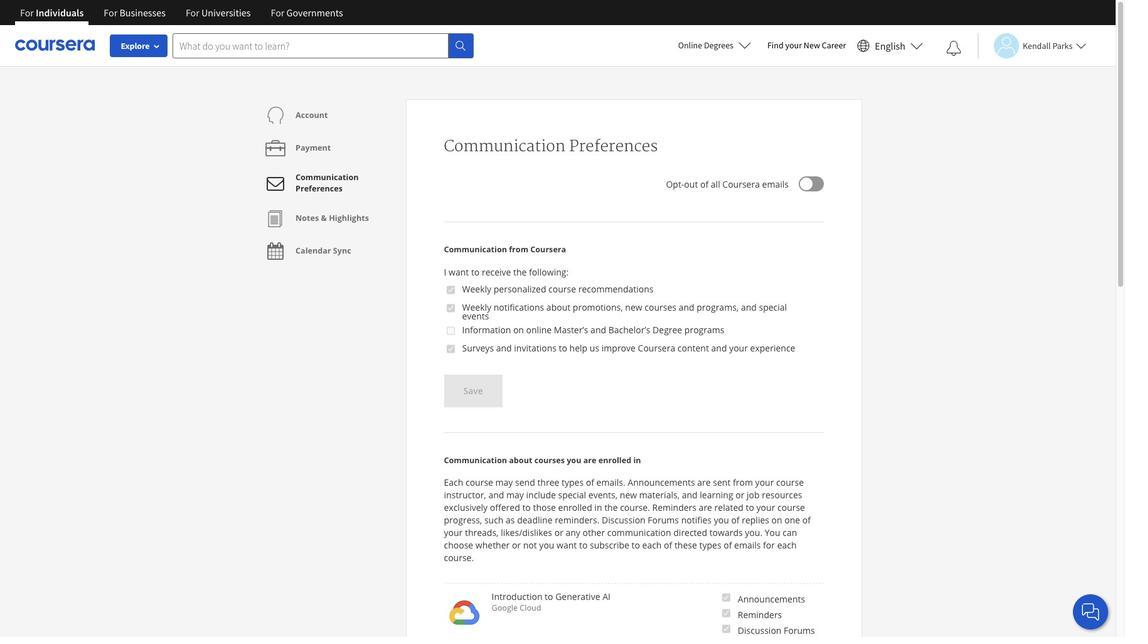 Task type: describe. For each thing, give the bounding box(es) containing it.
promotions,
[[573, 301, 623, 313]]

as
[[506, 514, 515, 526]]

these
[[675, 539, 698, 551]]

highlights
[[329, 213, 369, 224]]

course up instructor,
[[466, 477, 494, 489]]

1 each from the left
[[643, 539, 662, 551]]

account link
[[263, 99, 328, 132]]

0 vertical spatial coursera
[[723, 178, 760, 190]]

&
[[321, 213, 327, 224]]

for governments
[[271, 6, 343, 19]]

choose
[[444, 539, 474, 551]]

you
[[765, 527, 781, 539]]

1 vertical spatial are
[[698, 477, 711, 489]]

for
[[764, 539, 776, 551]]

for universities
[[186, 6, 251, 19]]

Discussion Forums checkbox
[[723, 624, 731, 634]]

account
[[296, 110, 328, 121]]

forums inside communication from introduction to generative ai "group"
[[784, 625, 816, 637]]

each
[[444, 477, 464, 489]]

introduction to generative ai google cloud
[[492, 591, 611, 614]]

and down "information"
[[497, 342, 512, 354]]

2 vertical spatial you
[[540, 539, 555, 551]]

notes & highlights
[[296, 213, 369, 224]]

online degrees button
[[669, 31, 762, 59]]

1 horizontal spatial you
[[567, 455, 582, 466]]

materials,
[[640, 489, 680, 501]]

universities
[[202, 6, 251, 19]]

for individuals
[[20, 6, 84, 19]]

0 horizontal spatial or
[[512, 539, 521, 551]]

1 horizontal spatial enrolled
[[599, 455, 632, 466]]

other
[[583, 527, 605, 539]]

receive
[[482, 266, 511, 278]]

Weekly notifications about promotions, new courses and programs, and special events checkbox
[[447, 303, 455, 313]]

save
[[464, 385, 483, 397]]

you.
[[746, 527, 763, 539]]

learning
[[700, 489, 734, 501]]

explore button
[[110, 35, 168, 57]]

online
[[527, 324, 552, 336]]

your up replies
[[757, 502, 776, 514]]

sync
[[333, 246, 351, 256]]

individuals
[[36, 6, 84, 19]]

english
[[876, 39, 906, 52]]

those
[[533, 502, 556, 514]]

0 vertical spatial are
[[584, 455, 597, 466]]

weekly personalized course recommendations
[[462, 283, 654, 295]]

exclusively
[[444, 502, 488, 514]]

degree
[[653, 324, 683, 336]]

your inside communication from coursera element
[[730, 342, 748, 354]]

out
[[685, 178, 698, 190]]

announcements inside communication from introduction to generative ai "group"
[[738, 593, 806, 605]]

course up resources
[[777, 477, 804, 489]]

new
[[804, 40, 821, 51]]

0 vertical spatial or
[[736, 489, 745, 501]]

opt-out of all coursera emails
[[666, 178, 789, 190]]

new inside weekly notifications about promotions, new courses and programs, and special events
[[626, 301, 643, 313]]

discussion inside communication from introduction to generative ai "group"
[[738, 625, 782, 637]]

offered
[[490, 502, 520, 514]]

coursera image
[[15, 35, 95, 55]]

not
[[524, 539, 537, 551]]

0 vertical spatial preferences
[[570, 137, 658, 156]]

1 vertical spatial coursera
[[531, 244, 567, 255]]

invitations
[[514, 342, 557, 354]]

career
[[822, 40, 847, 51]]

to down communication
[[632, 539, 640, 551]]

communication from coursera
[[444, 244, 567, 255]]

directed
[[674, 527, 708, 539]]

courses inside weekly notifications about promotions, new courses and programs, and special events
[[645, 301, 677, 313]]

1 horizontal spatial emails
[[763, 178, 789, 190]]

for for governments
[[271, 6, 285, 19]]

on inside each course may send three types of emails. announcements are sent from your course instructor,          and may include special events, new materials, and learning or job resources exclusively offered to          those enrolled in the course. reminders are related to your course progress, such as deadline reminders.          discussion forums notifies you of replies on one of your threads, likes/dislikes or any other          communication directed towards you. you can choose whether or not you want to subscribe to each of these          types of emails for each course.
[[772, 514, 783, 526]]

0 horizontal spatial communication preferences
[[296, 172, 359, 194]]

the inside each course may send three types of emails. announcements are sent from your course instructor,          and may include special events, new materials, and learning or job resources exclusively offered to          those enrolled in the course. reminders are related to your course progress, such as deadline reminders.          discussion forums notifies you of replies on one of your threads, likes/dislikes or any other          communication directed towards you. you can choose whether or not you want to subscribe to each of these          types of emails for each course.
[[605, 502, 618, 514]]

recommendations
[[579, 283, 654, 295]]

calendar sync
[[296, 246, 351, 256]]

for for universities
[[186, 6, 200, 19]]

help
[[570, 342, 588, 354]]

for for businesses
[[104, 6, 118, 19]]

emails.
[[597, 477, 626, 489]]

and up offered
[[489, 489, 504, 501]]

ai
[[603, 591, 611, 603]]

and up notifies
[[682, 489, 698, 501]]

of up the events,
[[586, 477, 595, 489]]

of down related
[[732, 514, 740, 526]]

governments
[[287, 6, 343, 19]]

can
[[783, 527, 798, 539]]

1 vertical spatial may
[[507, 489, 524, 501]]

weekly for weekly personalized course recommendations
[[462, 283, 492, 295]]

explore
[[121, 40, 150, 51]]

banner navigation
[[10, 0, 353, 35]]

businesses
[[120, 6, 166, 19]]

notifications
[[494, 301, 545, 313]]

for for individuals
[[20, 6, 34, 19]]

discussion forums
[[738, 625, 816, 637]]

0 vertical spatial may
[[496, 477, 513, 489]]

discussion inside each course may send three types of emails. announcements are sent from your course instructor,          and may include special events, new materials, and learning or job resources exclusively offered to          those enrolled in the course. reminders are related to your course progress, such as deadline reminders.          discussion forums notifies you of replies on one of your threads, likes/dislikes or any other          communication directed towards you. you can choose whether or not you want to subscribe to each of these          types of emails for each course.
[[602, 514, 646, 526]]

generative
[[556, 591, 601, 603]]

communication
[[608, 527, 672, 539]]

and up programs on the right bottom
[[679, 301, 695, 313]]

find your new career
[[768, 40, 847, 51]]

such
[[485, 514, 504, 526]]

Information on online Master's and Bachelor's Degree programs checkbox
[[447, 326, 455, 336]]

bachelor's
[[609, 324, 651, 336]]

notes
[[296, 213, 319, 224]]

opt-out of all coursera emails image
[[801, 178, 813, 190]]

progress,
[[444, 514, 482, 526]]

likes/dislikes
[[501, 527, 553, 539]]

special inside weekly notifications about promotions, new courses and programs, and special events
[[759, 301, 788, 313]]

cloud
[[520, 603, 542, 614]]

and up us
[[591, 324, 607, 336]]

reminders.
[[555, 514, 600, 526]]

calendar sync link
[[263, 235, 351, 268]]

payment link
[[263, 132, 331, 165]]

all
[[711, 178, 721, 190]]

online degrees
[[679, 40, 734, 51]]

to inside introduction to generative ai google cloud
[[545, 591, 554, 603]]

google
[[492, 603, 518, 614]]

subscribe
[[590, 539, 630, 551]]

course down 'following:'
[[549, 283, 576, 295]]

english button
[[853, 25, 929, 66]]

each course may send three types of emails. announcements are sent from your course instructor,          and may include special events, new materials, and learning or job resources exclusively offered to          those enrolled in the course. reminders are related to your course progress, such as deadline reminders.          discussion forums notifies you of replies on one of your threads, likes/dislikes or any other          communication directed towards you. you can choose whether or not you want to subscribe to each of these          types of emails for each course.
[[444, 477, 811, 564]]

and right programs,
[[742, 301, 757, 313]]

to up "deadline"
[[523, 502, 531, 514]]

surveys
[[462, 342, 494, 354]]

of right "one"
[[803, 514, 811, 526]]



Task type: vqa. For each thing, say whether or not it's contained in the screenshot.
Terms link
no



Task type: locate. For each thing, give the bounding box(es) containing it.
for
[[20, 6, 34, 19], [104, 6, 118, 19], [186, 6, 200, 19], [271, 6, 285, 19]]

of down towards on the bottom of the page
[[724, 539, 732, 551]]

0 vertical spatial course.
[[620, 502, 650, 514]]

2 vertical spatial or
[[512, 539, 521, 551]]

0 horizontal spatial reminders
[[653, 502, 697, 514]]

find your new career link
[[762, 38, 853, 53]]

1 horizontal spatial from
[[733, 477, 753, 489]]

special up reminders.
[[559, 489, 587, 501]]

of left all
[[701, 178, 709, 190]]

course
[[549, 283, 576, 295], [466, 477, 494, 489], [777, 477, 804, 489], [778, 502, 806, 514]]

instructor,
[[444, 489, 487, 501]]

0 horizontal spatial enrolled
[[559, 502, 593, 514]]

in up materials,
[[634, 455, 641, 466]]

1 vertical spatial the
[[605, 502, 618, 514]]

communication
[[444, 137, 566, 156], [296, 172, 359, 183], [444, 244, 507, 255], [444, 455, 507, 466]]

communication from introduction to generative ai group
[[720, 593, 816, 637]]

types
[[562, 477, 584, 489], [700, 539, 722, 551]]

1 horizontal spatial discussion
[[738, 625, 782, 637]]

include
[[527, 489, 556, 501]]

1 horizontal spatial forums
[[784, 625, 816, 637]]

0 horizontal spatial you
[[540, 539, 555, 551]]

1 horizontal spatial or
[[555, 527, 564, 539]]

whether
[[476, 539, 510, 551]]

1 vertical spatial preferences
[[296, 183, 343, 194]]

of left these
[[664, 539, 673, 551]]

0 vertical spatial courses
[[645, 301, 677, 313]]

discussion
[[602, 514, 646, 526], [738, 625, 782, 637]]

announcements up discussion forums
[[738, 593, 806, 605]]

master's
[[554, 324, 589, 336]]

reminders inside communication from introduction to generative ai "group"
[[738, 609, 783, 621]]

discussion up communication
[[602, 514, 646, 526]]

1 vertical spatial about
[[509, 455, 533, 466]]

1 vertical spatial types
[[700, 539, 722, 551]]

coursera
[[723, 178, 760, 190], [531, 244, 567, 255], [638, 342, 676, 354]]

and down programs on the right bottom
[[712, 342, 727, 354]]

3 for from the left
[[186, 6, 200, 19]]

one
[[785, 514, 801, 526]]

1 horizontal spatial coursera
[[638, 342, 676, 354]]

from
[[509, 244, 529, 255], [733, 477, 753, 489]]

events
[[462, 310, 489, 322]]

or left not
[[512, 539, 521, 551]]

0 vertical spatial in
[[634, 455, 641, 466]]

1 horizontal spatial preferences
[[570, 137, 658, 156]]

about up the send
[[509, 455, 533, 466]]

want down any
[[557, 539, 577, 551]]

the
[[514, 266, 527, 278], [605, 502, 618, 514]]

None search field
[[173, 33, 474, 58]]

for businesses
[[104, 6, 166, 19]]

enrolled
[[599, 455, 632, 466], [559, 502, 593, 514]]

your right find
[[786, 40, 803, 51]]

emails down the you.
[[735, 539, 761, 551]]

preferences
[[570, 137, 658, 156], [296, 183, 343, 194]]

are up learning
[[698, 477, 711, 489]]

job
[[747, 489, 760, 501]]

emails
[[763, 178, 789, 190], [735, 539, 761, 551]]

are up the events,
[[584, 455, 597, 466]]

1 horizontal spatial in
[[634, 455, 641, 466]]

0 vertical spatial enrolled
[[599, 455, 632, 466]]

1 horizontal spatial communication preferences
[[444, 137, 658, 156]]

and
[[679, 301, 695, 313], [742, 301, 757, 313], [591, 324, 607, 336], [497, 342, 512, 354], [712, 342, 727, 354], [489, 489, 504, 501], [682, 489, 698, 501]]

surveys and invitations to help us improve coursera content and your experience
[[462, 342, 796, 354]]

to left receive
[[472, 266, 480, 278]]

1 vertical spatial want
[[557, 539, 577, 551]]

1 horizontal spatial reminders
[[738, 609, 783, 621]]

0 vertical spatial forums
[[648, 514, 679, 526]]

0 horizontal spatial types
[[562, 477, 584, 489]]

weekly down receive
[[462, 283, 492, 295]]

1 vertical spatial special
[[559, 489, 587, 501]]

0 vertical spatial weekly
[[462, 283, 492, 295]]

your left the experience
[[730, 342, 748, 354]]

calendar
[[296, 246, 331, 256]]

may left the send
[[496, 477, 513, 489]]

Reminders checkbox
[[723, 608, 731, 618]]

new
[[626, 301, 643, 313], [620, 489, 637, 501]]

0 horizontal spatial announcements
[[628, 477, 696, 489]]

1 horizontal spatial the
[[605, 502, 618, 514]]

to left help
[[559, 342, 568, 354]]

1 vertical spatial weekly
[[462, 301, 492, 313]]

on left online
[[514, 324, 524, 336]]

1 vertical spatial on
[[772, 514, 783, 526]]

discussion right "discussion forums" option
[[738, 625, 782, 637]]

1 horizontal spatial about
[[547, 301, 571, 313]]

0 vertical spatial emails
[[763, 178, 789, 190]]

want right i
[[449, 266, 469, 278]]

send
[[516, 477, 535, 489]]

coursera down degree
[[638, 342, 676, 354]]

announcements up materials,
[[628, 477, 696, 489]]

content
[[678, 342, 709, 354]]

communication inside communication preferences link
[[296, 172, 359, 183]]

weekly up "information"
[[462, 301, 492, 313]]

2 horizontal spatial or
[[736, 489, 745, 501]]

1 vertical spatial reminders
[[738, 609, 783, 621]]

enrolled up reminders.
[[559, 502, 593, 514]]

1 vertical spatial forums
[[784, 625, 816, 637]]

about
[[547, 301, 571, 313], [509, 455, 533, 466]]

for left universities
[[186, 6, 200, 19]]

courses
[[645, 301, 677, 313], [535, 455, 565, 466]]

your up 'job'
[[756, 477, 775, 489]]

types down towards on the bottom of the page
[[700, 539, 722, 551]]

1 horizontal spatial courses
[[645, 301, 677, 313]]

1 vertical spatial or
[[555, 527, 564, 539]]

1 horizontal spatial want
[[557, 539, 577, 551]]

0 vertical spatial discussion
[[602, 514, 646, 526]]

course. up communication
[[620, 502, 650, 514]]

0 vertical spatial types
[[562, 477, 584, 489]]

1 for from the left
[[20, 6, 34, 19]]

0 horizontal spatial forums
[[648, 514, 679, 526]]

in down the events,
[[595, 502, 603, 514]]

new down emails.
[[620, 489, 637, 501]]

new inside each course may send three types of emails. announcements are sent from your course instructor,          and may include special events, new materials, and learning or job resources exclusively offered to          those enrolled in the course. reminders are related to your course progress, such as deadline reminders.          discussion forums notifies you of replies on one of your threads, likes/dislikes or any other          communication directed towards you. you can choose whether or not you want to subscribe to each of these          types of emails for each course.
[[620, 489, 637, 501]]

reminders up discussion forums
[[738, 609, 783, 621]]

sent
[[714, 477, 731, 489]]

1 horizontal spatial each
[[778, 539, 797, 551]]

Surveys and invitations to help us improve Coursera content and your experience checkbox
[[447, 344, 455, 354]]

from up 'i want to receive the following:'
[[509, 244, 529, 255]]

the down the events,
[[605, 502, 618, 514]]

0 vertical spatial on
[[514, 324, 524, 336]]

announcements inside each course may send three types of emails. announcements are sent from your course instructor,          and may include special events, new materials, and learning or job resources exclusively offered to          those enrolled in the course. reminders are related to your course progress, such as deadline reminders.          discussion forums notifies you of replies on one of your threads, likes/dislikes or any other          communication directed towards you. you can choose whether or not you want to subscribe to each of these          types of emails for each course.
[[628, 477, 696, 489]]

0 horizontal spatial about
[[509, 455, 533, 466]]

weekly inside weekly notifications about promotions, new courses and programs, and special events
[[462, 301, 492, 313]]

2 horizontal spatial coursera
[[723, 178, 760, 190]]

1 vertical spatial enrolled
[[559, 502, 593, 514]]

communication about courses you are enrolled in
[[444, 455, 641, 466]]

reminders inside each course may send three types of emails. announcements are sent from your course instructor,          and may include special events, new materials, and learning or job resources exclusively offered to          those enrolled in the course. reminders are related to your course progress, such as deadline reminders.          discussion forums notifies you of replies on one of your threads, likes/dislikes or any other          communication directed towards you. you can choose whether or not you want to subscribe to each of these          types of emails for each course.
[[653, 502, 697, 514]]

course up "one"
[[778, 502, 806, 514]]

opt-out of all coursera emails switch
[[799, 176, 824, 192]]

i want to receive the following:
[[444, 266, 569, 278]]

weekly for weekly notifications about promotions, new courses and programs, and special events
[[462, 301, 492, 313]]

want
[[449, 266, 469, 278], [557, 539, 577, 551]]

0 vertical spatial the
[[514, 266, 527, 278]]

about down weekly personalized course recommendations
[[547, 301, 571, 313]]

0 vertical spatial about
[[547, 301, 571, 313]]

emails inside each course may send three types of emails. announcements are sent from your course instructor,          and may include special events, new materials, and learning or job resources exclusively offered to          those enrolled in the course. reminders are related to your course progress, such as deadline reminders.          discussion forums notifies you of replies on one of your threads, likes/dislikes or any other          communication directed towards you. you can choose whether or not you want to subscribe to each of these          types of emails for each course.
[[735, 539, 761, 551]]

1 vertical spatial announcements
[[738, 593, 806, 605]]

each
[[643, 539, 662, 551], [778, 539, 797, 551]]

for left businesses
[[104, 6, 118, 19]]

for left governments
[[271, 6, 285, 19]]

1 vertical spatial emails
[[735, 539, 761, 551]]

Weekly personalized course recommendations checkbox
[[447, 285, 455, 295]]

show notifications image
[[947, 41, 962, 56]]

introduction
[[492, 591, 543, 603]]

reminders
[[653, 502, 697, 514], [738, 609, 783, 621]]

kendall parks
[[1024, 40, 1073, 51]]

0 horizontal spatial emails
[[735, 539, 761, 551]]

0 vertical spatial reminders
[[653, 502, 697, 514]]

resources
[[762, 489, 803, 501]]

each down can
[[778, 539, 797, 551]]

preferences inside communication preferences
[[296, 183, 343, 194]]

kendall parks button
[[978, 33, 1087, 58]]

experience
[[751, 342, 796, 354]]

are up notifies
[[699, 502, 713, 514]]

to left generative
[[545, 591, 554, 603]]

1 vertical spatial from
[[733, 477, 753, 489]]

us
[[590, 342, 600, 354]]

on up you
[[772, 514, 783, 526]]

chat with us image
[[1081, 602, 1101, 622]]

1 horizontal spatial special
[[759, 301, 788, 313]]

2 for from the left
[[104, 6, 118, 19]]

Announcements checkbox
[[723, 593, 731, 603]]

0 vertical spatial from
[[509, 244, 529, 255]]

communication from coursera element
[[444, 283, 824, 363]]

programs
[[685, 324, 725, 336]]

events,
[[589, 489, 618, 501]]

are
[[584, 455, 597, 466], [698, 477, 711, 489], [699, 502, 713, 514]]

three
[[538, 477, 560, 489]]

from up 'job'
[[733, 477, 753, 489]]

about inside weekly notifications about promotions, new courses and programs, and special events
[[547, 301, 571, 313]]

0 horizontal spatial special
[[559, 489, 587, 501]]

1 vertical spatial communication preferences
[[296, 172, 359, 194]]

0 vertical spatial want
[[449, 266, 469, 278]]

in inside each course may send three types of emails. announcements are sent from your course instructor,          and may include special events, new materials, and learning or job resources exclusively offered to          those enrolled in the course. reminders are related to your course progress, such as deadline reminders.          discussion forums notifies you of replies on one of your threads, likes/dislikes or any other          communication directed towards you. you can choose whether or not you want to subscribe to each of these          types of emails for each course.
[[595, 502, 603, 514]]

towards
[[710, 527, 743, 539]]

types right 'three'
[[562, 477, 584, 489]]

0 horizontal spatial the
[[514, 266, 527, 278]]

of
[[701, 178, 709, 190], [586, 477, 595, 489], [732, 514, 740, 526], [803, 514, 811, 526], [664, 539, 673, 551], [724, 539, 732, 551]]

parks
[[1053, 40, 1073, 51]]

notes & highlights link
[[263, 202, 369, 235]]

0 horizontal spatial discussion
[[602, 514, 646, 526]]

0 horizontal spatial coursera
[[531, 244, 567, 255]]

0 vertical spatial special
[[759, 301, 788, 313]]

for left individuals
[[20, 6, 34, 19]]

2 weekly from the top
[[462, 301, 492, 313]]

2 horizontal spatial you
[[714, 514, 730, 526]]

0 vertical spatial you
[[567, 455, 582, 466]]

0 horizontal spatial want
[[449, 266, 469, 278]]

0 vertical spatial communication preferences
[[444, 137, 658, 156]]

each down communication
[[643, 539, 662, 551]]

improve
[[602, 342, 636, 354]]

courses up degree
[[645, 301, 677, 313]]

2 each from the left
[[778, 539, 797, 551]]

may
[[496, 477, 513, 489], [507, 489, 524, 501]]

1 horizontal spatial announcements
[[738, 593, 806, 605]]

0 horizontal spatial on
[[514, 324, 524, 336]]

1 weekly from the top
[[462, 283, 492, 295]]

1 horizontal spatial course.
[[620, 502, 650, 514]]

on
[[514, 324, 524, 336], [772, 514, 783, 526]]

1 vertical spatial course.
[[444, 552, 474, 564]]

or left any
[[555, 527, 564, 539]]

0 horizontal spatial each
[[643, 539, 662, 551]]

coursera up 'following:'
[[531, 244, 567, 255]]

to down any
[[580, 539, 588, 551]]

find
[[768, 40, 784, 51]]

enrolled inside each course may send three types of emails. announcements are sent from your course instructor,          and may include special events, new materials, and learning or job resources exclusively offered to          those enrolled in the course. reminders are related to your course progress, such as deadline reminders.          discussion forums notifies you of replies on one of your threads, likes/dislikes or any other          communication directed towards you. you can choose whether or not you want to subscribe to each of these          types of emails for each course.
[[559, 502, 593, 514]]

from inside each course may send three types of emails. announcements are sent from your course instructor,          and may include special events, new materials, and learning or job resources exclusively offered to          those enrolled in the course. reminders are related to your course progress, such as deadline reminders.          discussion forums notifies you of replies on one of your threads, likes/dislikes or any other          communication directed towards you. you can choose whether or not you want to subscribe to each of these          types of emails for each course.
[[733, 477, 753, 489]]

programs,
[[697, 301, 739, 313]]

1 vertical spatial you
[[714, 514, 730, 526]]

2 vertical spatial coursera
[[638, 342, 676, 354]]

1 vertical spatial courses
[[535, 455, 565, 466]]

weekly notifications about promotions, new courses and programs, and special events
[[462, 301, 788, 322]]

notifies
[[682, 514, 712, 526]]

0 vertical spatial announcements
[[628, 477, 696, 489]]

course.
[[620, 502, 650, 514], [444, 552, 474, 564]]

0 horizontal spatial course.
[[444, 552, 474, 564]]

1 horizontal spatial on
[[772, 514, 783, 526]]

course. down 'choose'
[[444, 552, 474, 564]]

information
[[462, 324, 511, 336]]

1 vertical spatial discussion
[[738, 625, 782, 637]]

1 vertical spatial new
[[620, 489, 637, 501]]

emails left opt-out of all coursera emails icon
[[763, 178, 789, 190]]

the up personalized
[[514, 266, 527, 278]]

courses up 'three'
[[535, 455, 565, 466]]

special up the experience
[[759, 301, 788, 313]]

0 horizontal spatial from
[[509, 244, 529, 255]]

0 horizontal spatial preferences
[[296, 183, 343, 194]]

to inside communication from coursera element
[[559, 342, 568, 354]]

new up bachelor's
[[626, 301, 643, 313]]

special inside each course may send three types of emails. announcements are sent from your course instructor,          and may include special events, new materials, and learning or job resources exclusively offered to          those enrolled in the course. reminders are related to your course progress, such as deadline reminders.          discussion forums notifies you of replies on one of your threads, likes/dislikes or any other          communication directed towards you. you can choose whether or not you want to subscribe to each of these          types of emails for each course.
[[559, 489, 587, 501]]

may down the send
[[507, 489, 524, 501]]

online
[[679, 40, 703, 51]]

reminders down materials,
[[653, 502, 697, 514]]

0 horizontal spatial courses
[[535, 455, 565, 466]]

0 vertical spatial new
[[626, 301, 643, 313]]

degrees
[[705, 40, 734, 51]]

kendall
[[1024, 40, 1052, 51]]

coursera right all
[[723, 178, 760, 190]]

want inside each course may send three types of emails. announcements are sent from your course instructor,          and may include special events, new materials, and learning or job resources exclusively offered to          those enrolled in the course. reminders are related to your course progress, such as deadline reminders.          discussion forums notifies you of replies on one of your threads, likes/dislikes or any other          communication directed towards you. you can choose whether or not you want to subscribe to each of these          types of emails for each course.
[[557, 539, 577, 551]]

2 vertical spatial are
[[699, 502, 713, 514]]

1 horizontal spatial types
[[700, 539, 722, 551]]

any
[[566, 527, 581, 539]]

4 for from the left
[[271, 6, 285, 19]]

or left 'job'
[[736, 489, 745, 501]]

communication preferences element
[[254, 99, 406, 268]]

enrolled up emails.
[[599, 455, 632, 466]]

What do you want to learn? text field
[[173, 33, 449, 58]]

save button
[[444, 375, 503, 408]]

to down 'job'
[[746, 502, 755, 514]]

your up 'choose'
[[444, 527, 463, 539]]

personalized
[[494, 283, 547, 295]]

forums inside each course may send three types of emails. announcements are sent from your course instructor,          and may include special events, new materials, and learning or job resources exclusively offered to          those enrolled in the course. reminders are related to your course progress, such as deadline reminders.          discussion forums notifies you of replies on one of your threads, likes/dislikes or any other          communication directed towards you. you can choose whether or not you want to subscribe to each of these          types of emails for each course.
[[648, 514, 679, 526]]

0 horizontal spatial in
[[595, 502, 603, 514]]



